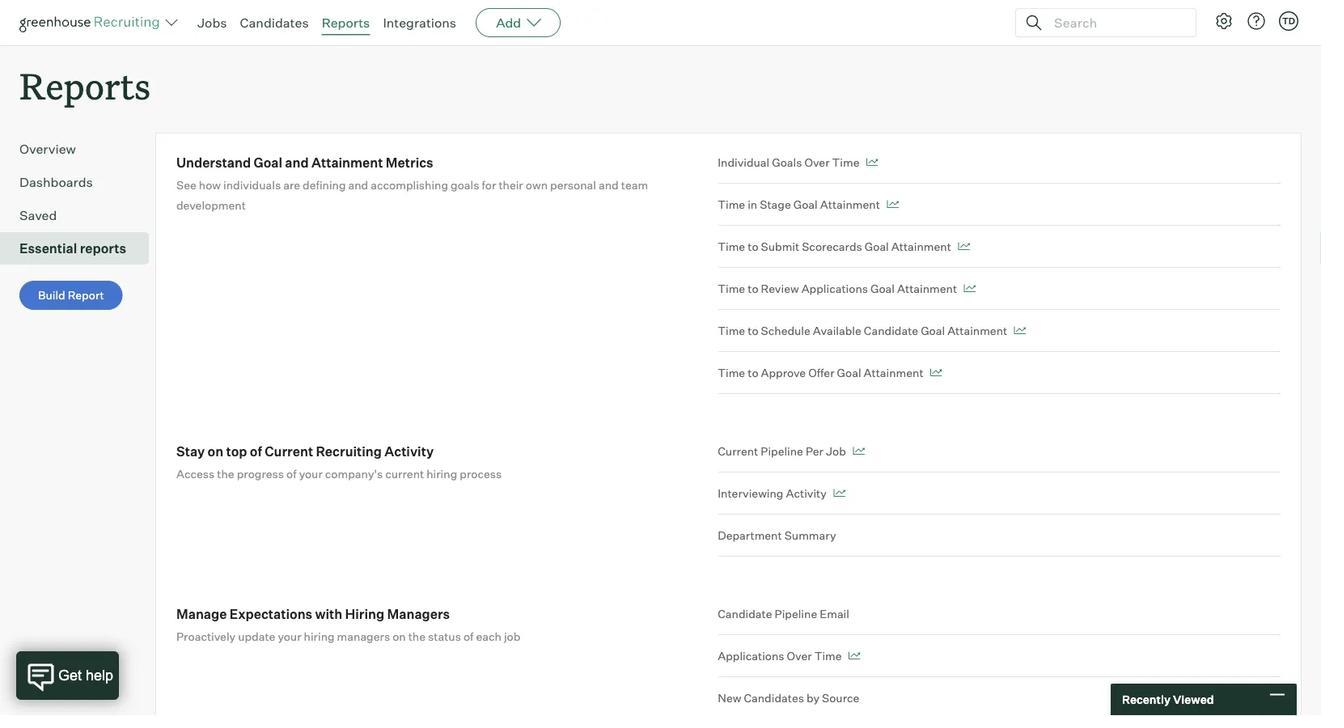 Task type: locate. For each thing, give the bounding box(es) containing it.
by
[[807, 691, 820, 705]]

applications down time to submit scorecards goal attainment
[[802, 281, 868, 296]]

current
[[385, 467, 424, 481]]

reports down greenhouse recruiting image
[[19, 62, 151, 109]]

time down email
[[815, 649, 842, 663]]

0 vertical spatial on
[[208, 443, 224, 459]]

2 horizontal spatial of
[[464, 629, 474, 644]]

2 to from the top
[[748, 281, 759, 296]]

individual
[[718, 155, 770, 169]]

configure image
[[1215, 11, 1234, 31]]

on down managers
[[393, 629, 406, 644]]

0 vertical spatial of
[[250, 443, 262, 459]]

source
[[822, 691, 860, 705]]

email
[[820, 607, 850, 621]]

current up interviewing at the bottom right
[[718, 444, 759, 458]]

hiring down "with"
[[304, 629, 335, 644]]

activity
[[385, 443, 434, 459], [786, 486, 827, 500]]

1 to from the top
[[748, 239, 759, 253]]

0 vertical spatial reports
[[322, 15, 370, 31]]

0 horizontal spatial activity
[[385, 443, 434, 459]]

submit
[[761, 239, 800, 253]]

candidate up applications over time
[[718, 607, 773, 621]]

job
[[826, 444, 846, 458]]

over right goals
[[805, 155, 830, 169]]

goals
[[451, 178, 479, 192]]

icon chart image for time to schedule available candidate goal attainment
[[1014, 327, 1026, 335]]

icon chart image for current pipeline per job
[[853, 447, 865, 455]]

how
[[199, 178, 221, 192]]

applications up new
[[718, 649, 785, 663]]

0 horizontal spatial on
[[208, 443, 224, 459]]

reports
[[322, 15, 370, 31], [19, 62, 151, 109]]

time for time to review applications goal attainment
[[718, 281, 746, 296]]

the down managers
[[408, 629, 426, 644]]

0 horizontal spatial and
[[285, 154, 309, 171]]

0 horizontal spatial candidates
[[240, 15, 309, 31]]

1 horizontal spatial applications
[[802, 281, 868, 296]]

current up progress
[[265, 443, 313, 459]]

on
[[208, 443, 224, 459], [393, 629, 406, 644]]

on inside manage expectations with hiring managers proactively update your hiring managers on the status of each job
[[393, 629, 406, 644]]

0 vertical spatial hiring
[[427, 467, 457, 481]]

0 vertical spatial the
[[217, 467, 234, 481]]

dashboards
[[19, 174, 93, 190]]

pipeline left per
[[761, 444, 804, 458]]

time left review
[[718, 281, 746, 296]]

attainment inside understand goal and attainment metrics see how individuals are defining and accomplishing goals for their own personal and team development
[[312, 154, 383, 171]]

0 vertical spatial candidates
[[240, 15, 309, 31]]

time for time in stage goal attainment
[[718, 197, 746, 211]]

their
[[499, 178, 523, 192]]

0 vertical spatial candidate
[[864, 324, 919, 338]]

of right progress
[[287, 467, 297, 481]]

update
[[238, 629, 275, 644]]

current pipeline per job
[[718, 444, 846, 458]]

over up new candidates by source
[[787, 649, 812, 663]]

schedule
[[761, 324, 811, 338]]

1 vertical spatial applications
[[718, 649, 785, 663]]

on left top on the bottom of the page
[[208, 443, 224, 459]]

0 horizontal spatial applications
[[718, 649, 785, 663]]

build report
[[38, 288, 104, 302]]

0 vertical spatial your
[[299, 467, 323, 481]]

viewed
[[1174, 693, 1215, 707]]

and right defining in the left of the page
[[348, 178, 368, 192]]

to left 'submit'
[[748, 239, 759, 253]]

0 vertical spatial pipeline
[[761, 444, 804, 458]]

1 vertical spatial candidate
[[718, 607, 773, 621]]

essential
[[19, 241, 77, 257]]

1 vertical spatial the
[[408, 629, 426, 644]]

candidate pipeline email link
[[718, 606, 1281, 636]]

0 horizontal spatial candidate
[[718, 607, 773, 621]]

candidates left by
[[744, 691, 804, 705]]

the inside stay on top of current recruiting activity access the progress of your company's current hiring process
[[217, 467, 234, 481]]

time left the schedule
[[718, 324, 746, 338]]

and left team
[[599, 178, 619, 192]]

hiring inside stay on top of current recruiting activity access the progress of your company's current hiring process
[[427, 467, 457, 481]]

2 vertical spatial of
[[464, 629, 474, 644]]

candidate
[[864, 324, 919, 338], [718, 607, 773, 621]]

and up the are
[[285, 154, 309, 171]]

to left the schedule
[[748, 324, 759, 338]]

activity up summary
[[786, 486, 827, 500]]

time left in on the right top
[[718, 197, 746, 211]]

hiring
[[427, 467, 457, 481], [304, 629, 335, 644]]

1 vertical spatial over
[[787, 649, 812, 663]]

of
[[250, 443, 262, 459], [287, 467, 297, 481], [464, 629, 474, 644]]

hiring right current
[[427, 467, 457, 481]]

managers
[[387, 606, 450, 622]]

1 vertical spatial activity
[[786, 486, 827, 500]]

review
[[761, 281, 799, 296]]

pipeline for stay on top of current recruiting activity
[[761, 444, 804, 458]]

1 horizontal spatial on
[[393, 629, 406, 644]]

the
[[217, 467, 234, 481], [408, 629, 426, 644]]

time left the approve
[[718, 366, 746, 380]]

attainment
[[312, 154, 383, 171], [821, 197, 880, 211], [892, 239, 952, 253], [898, 281, 958, 296], [948, 324, 1008, 338], [864, 366, 924, 380]]

0 horizontal spatial current
[[265, 443, 313, 459]]

candidates link
[[240, 15, 309, 31]]

1 vertical spatial pipeline
[[775, 607, 818, 621]]

1 vertical spatial of
[[287, 467, 297, 481]]

4 to from the top
[[748, 366, 759, 380]]

1 horizontal spatial activity
[[786, 486, 827, 500]]

1 horizontal spatial reports
[[322, 15, 370, 31]]

to for schedule
[[748, 324, 759, 338]]

Search text field
[[1051, 11, 1182, 34]]

to left review
[[748, 281, 759, 296]]

1 vertical spatial hiring
[[304, 629, 335, 644]]

current inside stay on top of current recruiting activity access the progress of your company's current hiring process
[[265, 443, 313, 459]]

of left each
[[464, 629, 474, 644]]

0 horizontal spatial hiring
[[304, 629, 335, 644]]

to for approve
[[748, 366, 759, 380]]

0 vertical spatial applications
[[802, 281, 868, 296]]

1 horizontal spatial hiring
[[427, 467, 457, 481]]

process
[[460, 467, 502, 481]]

department
[[718, 528, 782, 542]]

1 horizontal spatial the
[[408, 629, 426, 644]]

to for review
[[748, 281, 759, 296]]

the inside manage expectations with hiring managers proactively update your hiring managers on the status of each job
[[408, 629, 426, 644]]

top
[[226, 443, 247, 459]]

jobs link
[[197, 15, 227, 31]]

reports right 'candidates' link
[[322, 15, 370, 31]]

reports link
[[322, 15, 370, 31]]

1 vertical spatial candidates
[[744, 691, 804, 705]]

1 horizontal spatial current
[[718, 444, 759, 458]]

pipeline left email
[[775, 607, 818, 621]]

of right top on the bottom of the page
[[250, 443, 262, 459]]

and
[[285, 154, 309, 171], [348, 178, 368, 192], [599, 178, 619, 192]]

1 vertical spatial reports
[[19, 62, 151, 109]]

personal
[[550, 178, 596, 192]]

candidate right available
[[864, 324, 919, 338]]

1 horizontal spatial and
[[348, 178, 368, 192]]

goal inside understand goal and attainment metrics see how individuals are defining and accomplishing goals for their own personal and team development
[[254, 154, 282, 171]]

dashboards link
[[19, 173, 142, 192]]

0 horizontal spatial the
[[217, 467, 234, 481]]

1 horizontal spatial candidates
[[744, 691, 804, 705]]

expectations
[[230, 606, 313, 622]]

scorecards
[[802, 239, 863, 253]]

your inside stay on top of current recruiting activity access the progress of your company's current hiring process
[[299, 467, 323, 481]]

time
[[833, 155, 860, 169], [718, 197, 746, 211], [718, 239, 746, 253], [718, 281, 746, 296], [718, 324, 746, 338], [718, 366, 746, 380], [815, 649, 842, 663]]

pipeline for manage expectations with hiring managers
[[775, 607, 818, 621]]

see
[[176, 178, 197, 192]]

to left the approve
[[748, 366, 759, 380]]

time for time to schedule available candidate goal attainment
[[718, 324, 746, 338]]

1 vertical spatial on
[[393, 629, 406, 644]]

add button
[[476, 8, 561, 37]]

0 vertical spatial activity
[[385, 443, 434, 459]]

time to review applications goal attainment
[[718, 281, 958, 296]]

pipeline
[[761, 444, 804, 458], [775, 607, 818, 621]]

candidates right jobs link
[[240, 15, 309, 31]]

time left 'submit'
[[718, 239, 746, 253]]

managers
[[337, 629, 390, 644]]

stay on top of current recruiting activity access the progress of your company's current hiring process
[[176, 443, 502, 481]]

time for time to submit scorecards goal attainment
[[718, 239, 746, 253]]

your down expectations at bottom left
[[278, 629, 302, 644]]

1 vertical spatial your
[[278, 629, 302, 644]]

your left 'company's' on the left of page
[[299, 467, 323, 481]]

1 horizontal spatial of
[[287, 467, 297, 481]]

3 to from the top
[[748, 324, 759, 338]]

goal
[[254, 154, 282, 171], [794, 197, 818, 211], [865, 239, 889, 253], [871, 281, 895, 296], [921, 324, 945, 338], [837, 366, 862, 380]]

activity up current
[[385, 443, 434, 459]]

icon chart image
[[866, 158, 879, 166], [887, 200, 899, 209], [958, 243, 970, 251], [964, 285, 976, 293], [1014, 327, 1026, 335], [930, 369, 943, 377], [853, 447, 865, 455], [834, 489, 846, 498], [849, 652, 861, 660]]

the down top on the bottom of the page
[[217, 467, 234, 481]]



Task type: describe. For each thing, give the bounding box(es) containing it.
interviewing activity
[[718, 486, 827, 500]]

your inside manage expectations with hiring managers proactively update your hiring managers on the status of each job
[[278, 629, 302, 644]]

applications over time
[[718, 649, 842, 663]]

time to schedule available candidate goal attainment
[[718, 324, 1008, 338]]

time right goals
[[833, 155, 860, 169]]

icon chart image for time to review applications goal attainment
[[964, 285, 976, 293]]

goals
[[772, 155, 802, 169]]

essential reports link
[[19, 239, 142, 258]]

company's
[[325, 467, 383, 481]]

hiring inside manage expectations with hiring managers proactively update your hiring managers on the status of each job
[[304, 629, 335, 644]]

manage expectations with hiring managers proactively update your hiring managers on the status of each job
[[176, 606, 521, 644]]

department summary
[[718, 528, 837, 542]]

department summary link
[[718, 515, 1281, 557]]

understand
[[176, 154, 251, 171]]

icon chart image for time to submit scorecards goal attainment
[[958, 243, 970, 251]]

td
[[1283, 15, 1296, 26]]

0 horizontal spatial reports
[[19, 62, 151, 109]]

defining
[[303, 178, 346, 192]]

0 vertical spatial over
[[805, 155, 830, 169]]

manage
[[176, 606, 227, 622]]

jobs
[[197, 15, 227, 31]]

time to approve offer goal attainment
[[718, 366, 924, 380]]

on inside stay on top of current recruiting activity access the progress of your company's current hiring process
[[208, 443, 224, 459]]

activity inside stay on top of current recruiting activity access the progress of your company's current hiring process
[[385, 443, 434, 459]]

time for time to approve offer goal attainment
[[718, 366, 746, 380]]

recruiting
[[316, 443, 382, 459]]

1 horizontal spatial candidate
[[864, 324, 919, 338]]

new candidates by source link
[[718, 678, 1281, 716]]

time in stage goal attainment
[[718, 197, 880, 211]]

approve
[[761, 366, 806, 380]]

available
[[813, 324, 862, 338]]

status
[[428, 629, 461, 644]]

reports
[[80, 241, 126, 257]]

time to submit scorecards goal attainment
[[718, 239, 952, 253]]

new candidates by source
[[718, 691, 860, 705]]

essential reports
[[19, 241, 126, 257]]

are
[[283, 178, 300, 192]]

0 horizontal spatial of
[[250, 443, 262, 459]]

to for submit
[[748, 239, 759, 253]]

development
[[176, 198, 246, 212]]

greenhouse recruiting image
[[19, 13, 165, 32]]

each
[[476, 629, 502, 644]]

summary
[[785, 528, 837, 542]]

own
[[526, 178, 548, 192]]

stage
[[760, 197, 791, 211]]

new
[[718, 691, 742, 705]]

recently
[[1123, 693, 1171, 707]]

understand goal and attainment metrics see how individuals are defining and accomplishing goals for their own personal and team development
[[176, 154, 648, 212]]

job
[[504, 629, 521, 644]]

saved
[[19, 207, 57, 224]]

td button
[[1276, 8, 1302, 34]]

metrics
[[386, 154, 434, 171]]

td button
[[1280, 11, 1299, 31]]

icon chart image for time in stage goal attainment
[[887, 200, 899, 209]]

team
[[621, 178, 648, 192]]

offer
[[809, 366, 835, 380]]

in
[[748, 197, 758, 211]]

overview
[[19, 141, 76, 157]]

hiring
[[345, 606, 385, 622]]

per
[[806, 444, 824, 458]]

build
[[38, 288, 65, 302]]

add
[[496, 15, 521, 31]]

integrations link
[[383, 15, 457, 31]]

recently viewed
[[1123, 693, 1215, 707]]

proactively
[[176, 629, 236, 644]]

accomplishing
[[371, 178, 448, 192]]

individuals
[[223, 178, 281, 192]]

with
[[315, 606, 343, 622]]

icon chart image for individual goals over time
[[866, 158, 879, 166]]

stay
[[176, 443, 205, 459]]

of inside manage expectations with hiring managers proactively update your hiring managers on the status of each job
[[464, 629, 474, 644]]

build report button
[[19, 281, 123, 310]]

for
[[482, 178, 496, 192]]

overview link
[[19, 139, 142, 159]]

report
[[68, 288, 104, 302]]

interviewing
[[718, 486, 784, 500]]

icon chart image for time to approve offer goal attainment
[[930, 369, 943, 377]]

candidate pipeline email
[[718, 607, 850, 621]]

2 horizontal spatial and
[[599, 178, 619, 192]]

icon chart image for applications over time
[[849, 652, 861, 660]]

icon chart image for interviewing activity
[[834, 489, 846, 498]]

progress
[[237, 467, 284, 481]]

saved link
[[19, 206, 142, 225]]

access
[[176, 467, 215, 481]]

individual goals over time
[[718, 155, 860, 169]]

integrations
[[383, 15, 457, 31]]



Task type: vqa. For each thing, say whether or not it's contained in the screenshot.
The Individual Goals Over Time
yes



